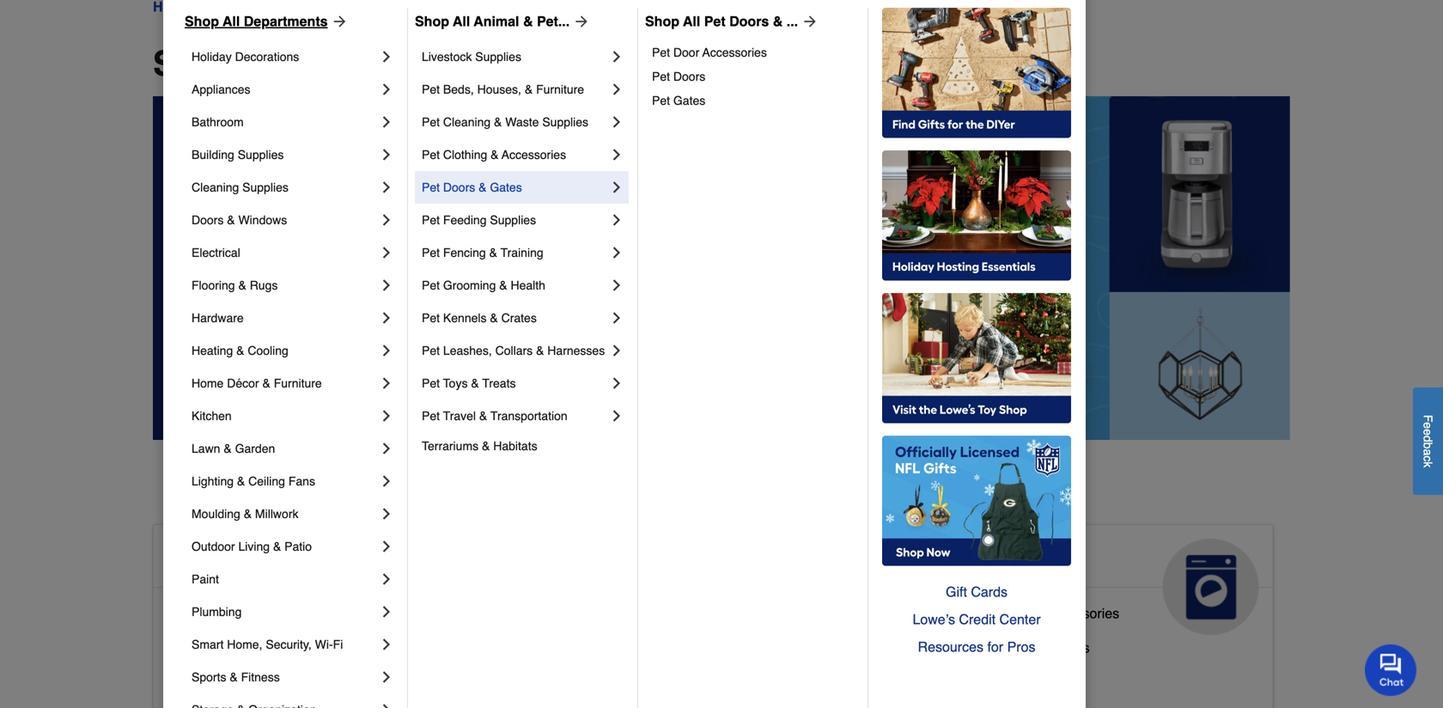 Task type: vqa. For each thing, say whether or not it's contained in the screenshot.
Lighting
yes



Task type: locate. For each thing, give the bounding box(es) containing it.
chevron right image for heating & cooling
[[378, 342, 395, 359]]

accessible bedroom link
[[168, 636, 293, 670]]

0 vertical spatial pet beds, houses, & furniture link
[[422, 73, 608, 106]]

0 vertical spatial appliances
[[192, 82, 250, 96]]

1 horizontal spatial beds,
[[575, 667, 610, 683]]

3 accessible from the top
[[168, 640, 233, 656]]

cleaning up clothing at left top
[[443, 115, 491, 129]]

plumbing
[[192, 605, 242, 619]]

accessories down waste
[[502, 148, 566, 162]]

3 shop from the left
[[645, 13, 680, 29]]

shop for shop all animal & pet...
[[415, 13, 449, 29]]

pet inside animal & pet care
[[661, 546, 699, 573]]

appliances link down decorations
[[192, 73, 378, 106]]

0 vertical spatial animal
[[474, 13, 519, 29]]

livestock supplies down shop all animal & pet...
[[422, 50, 522, 64]]

1 horizontal spatial arrow right image
[[570, 13, 590, 30]]

moulding
[[192, 507, 240, 521]]

0 vertical spatial cleaning
[[443, 115, 491, 129]]

doors & windows link
[[192, 204, 378, 236]]

visit the lowe's toy shop. image
[[882, 293, 1071, 424]]

0 vertical spatial departments
[[244, 13, 328, 29]]

chevron right image for building supplies
[[378, 146, 395, 163]]

2 vertical spatial furniture
[[681, 667, 736, 683]]

supplies down shop all animal & pet... link
[[475, 50, 522, 64]]

millwork
[[255, 507, 299, 521]]

pet beds, houses, & furniture
[[422, 82, 584, 96], [550, 667, 736, 683]]

cleaning
[[443, 115, 491, 129], [192, 180, 239, 194]]

0 horizontal spatial arrow right image
[[328, 13, 348, 30]]

supplies up windows
[[242, 180, 289, 194]]

find gifts for the diyer. image
[[882, 8, 1071, 138]]

2 horizontal spatial arrow right image
[[798, 13, 819, 30]]

f e e d b a c k
[[1422, 415, 1435, 467]]

1 vertical spatial cleaning
[[192, 180, 239, 194]]

leashes,
[[443, 344, 492, 357]]

1 accessible from the top
[[168, 546, 293, 573]]

accessible bathroom link
[[168, 601, 297, 636]]

1 horizontal spatial livestock
[[550, 633, 608, 649]]

1 vertical spatial pet beds, houses, & furniture link
[[550, 663, 736, 698]]

plumbing link
[[192, 595, 378, 628]]

gates
[[674, 94, 706, 107], [490, 180, 522, 194]]

bathroom up building
[[192, 115, 244, 129]]

accessible bathroom
[[168, 605, 297, 621]]

pet for pet doors link
[[652, 70, 670, 83]]

accessible inside "link"
[[168, 605, 233, 621]]

livestock supplies link down care
[[550, 629, 664, 663]]

hardware
[[192, 311, 244, 325]]

0 vertical spatial bathroom
[[192, 115, 244, 129]]

outdoor
[[192, 540, 235, 553]]

appliance
[[933, 605, 994, 621]]

pet beds, houses, & furniture link
[[422, 73, 608, 106], [550, 663, 736, 698]]

1 horizontal spatial animal
[[550, 546, 631, 573]]

livestock down care
[[550, 633, 608, 649]]

home décor & furniture link
[[192, 367, 378, 400]]

pet doors link
[[652, 64, 856, 89]]

0 horizontal spatial shop
[[185, 13, 219, 29]]

smart
[[192, 638, 224, 651]]

lighting & ceiling fans link
[[192, 465, 378, 498]]

arrow right image
[[328, 13, 348, 30], [570, 13, 590, 30], [798, 13, 819, 30]]

2 horizontal spatial accessories
[[1046, 605, 1120, 621]]

2 accessible from the top
[[168, 605, 233, 621]]

doors down door
[[674, 70, 706, 83]]

0 vertical spatial beds,
[[443, 82, 474, 96]]

e up b
[[1422, 429, 1435, 435]]

1 vertical spatial bathroom
[[237, 605, 297, 621]]

cleaning down building
[[192, 180, 239, 194]]

1 vertical spatial home
[[300, 546, 367, 573]]

livestock supplies link down shop all animal & pet... link
[[422, 40, 608, 73]]

0 vertical spatial accessories
[[703, 46, 767, 59]]

moulding & millwork link
[[192, 498, 378, 530]]

0 horizontal spatial accessories
[[502, 148, 566, 162]]

flooring & rugs
[[192, 278, 278, 292]]

pet for the pet travel & transportation link
[[422, 409, 440, 423]]

resources for pros link
[[882, 633, 1071, 661]]

training
[[501, 246, 544, 259]]

1 vertical spatial appliances link
[[920, 525, 1273, 635]]

pet clothing & accessories link
[[422, 138, 608, 171]]

care
[[550, 573, 604, 601]]

fencing
[[443, 246, 486, 259]]

1 vertical spatial houses,
[[614, 667, 664, 683]]

1 vertical spatial animal
[[550, 546, 631, 573]]

shop all animal & pet...
[[415, 13, 570, 29]]

outdoor living & patio link
[[192, 530, 378, 563]]

1 vertical spatial livestock
[[550, 633, 608, 649]]

2 vertical spatial accessories
[[1046, 605, 1120, 621]]

0 vertical spatial livestock supplies
[[422, 50, 522, 64]]

pet for pet feeding supplies link
[[422, 213, 440, 227]]

appliances up cards
[[933, 546, 1062, 573]]

chat invite button image
[[1365, 644, 1418, 696]]

supplies down pet doors & gates link
[[490, 213, 536, 227]]

1 vertical spatial departments
[[301, 44, 511, 83]]

animal & pet care image
[[780, 539, 877, 635]]

chevron right image
[[378, 48, 395, 65], [378, 113, 395, 131], [608, 146, 626, 163], [378, 211, 395, 229], [608, 211, 626, 229], [378, 244, 395, 261], [378, 277, 395, 294], [378, 309, 395, 327], [378, 407, 395, 424], [378, 473, 395, 490], [378, 603, 395, 620]]

all for departments
[[223, 13, 240, 29]]

all
[[223, 13, 240, 29], [453, 13, 470, 29], [683, 13, 701, 29], [248, 44, 291, 83]]

all for pet
[[683, 13, 701, 29]]

animal & pet care
[[550, 546, 699, 601]]

shop for shop all pet doors & ...
[[645, 13, 680, 29]]

3 arrow right image from the left
[[798, 13, 819, 30]]

pet grooming & health
[[422, 278, 546, 292]]

bathroom up smart home, security, wi-fi
[[237, 605, 297, 621]]

bathroom inside "link"
[[237, 605, 297, 621]]

pet cleaning & waste supplies link
[[422, 106, 608, 138]]

chevron right image for pet cleaning & waste supplies
[[608, 113, 626, 131]]

pet for topmost the 'pet beds, houses, & furniture' 'link'
[[422, 82, 440, 96]]

0 vertical spatial appliances link
[[192, 73, 378, 106]]

doors
[[730, 13, 769, 29], [674, 70, 706, 83], [443, 180, 475, 194], [192, 213, 224, 227]]

pet kennels & crates link
[[422, 302, 608, 334]]

0 horizontal spatial beds,
[[443, 82, 474, 96]]

pet doors
[[652, 70, 706, 83]]

home inside 'link'
[[300, 546, 367, 573]]

houses,
[[477, 82, 522, 96], [614, 667, 664, 683]]

pet travel & transportation link
[[422, 400, 608, 432]]

0 horizontal spatial livestock
[[422, 50, 472, 64]]

pet gates
[[652, 94, 706, 107]]

all for animal
[[453, 13, 470, 29]]

0 vertical spatial home
[[192, 376, 224, 390]]

supplies for livestock supplies link to the bottom
[[612, 633, 664, 649]]

2 e from the top
[[1422, 429, 1435, 435]]

livestock for the topmost livestock supplies link
[[422, 50, 472, 64]]

accessible for accessible bedroom
[[168, 640, 233, 656]]

chevron right image for pet kennels & crates
[[608, 309, 626, 327]]

bedroom
[[237, 640, 293, 656]]

livestock for livestock supplies link to the bottom
[[550, 633, 608, 649]]

chevron right image for holiday decorations
[[378, 48, 395, 65]]

0 horizontal spatial gates
[[490, 180, 522, 194]]

pet for pet gates link
[[652, 94, 670, 107]]

arrow right image for shop all departments
[[328, 13, 348, 30]]

gift
[[946, 584, 967, 600]]

chevron right image for cleaning supplies
[[378, 179, 395, 196]]

chevron right image for pet leashes, collars & harnesses
[[608, 342, 626, 359]]

gates up pet feeding supplies link
[[490, 180, 522, 194]]

habitats
[[493, 439, 538, 453]]

kennels
[[443, 311, 487, 325]]

chevron right image for bathroom
[[378, 113, 395, 131]]

0 horizontal spatial appliances
[[192, 82, 250, 96]]

appliances link
[[192, 73, 378, 106], [920, 525, 1273, 635]]

2 vertical spatial home
[[286, 674, 323, 690]]

1 vertical spatial pet beds, houses, & furniture
[[550, 667, 736, 683]]

animal inside animal & pet care
[[550, 546, 631, 573]]

4 accessible from the top
[[168, 674, 233, 690]]

wine
[[1009, 640, 1040, 656]]

2 arrow right image from the left
[[570, 13, 590, 30]]

1 vertical spatial appliances
[[933, 546, 1062, 573]]

1 vertical spatial accessories
[[502, 148, 566, 162]]

0 vertical spatial livestock
[[422, 50, 472, 64]]

heating & cooling
[[192, 344, 289, 357]]

& inside animal & pet care
[[637, 546, 655, 573]]

wi-
[[315, 638, 333, 651]]

supplies up cleaning supplies
[[238, 148, 284, 162]]

arrow right image inside 'shop all departments' link
[[328, 13, 348, 30]]

patio
[[285, 540, 312, 553]]

lowe's credit center
[[913, 611, 1041, 627]]

0 vertical spatial gates
[[674, 94, 706, 107]]

departments
[[244, 13, 328, 29], [301, 44, 511, 83]]

garden
[[235, 442, 275, 455]]

gates down pet doors
[[674, 94, 706, 107]]

0 horizontal spatial furniture
[[274, 376, 322, 390]]

1 horizontal spatial appliances link
[[920, 525, 1273, 635]]

pet cleaning & waste supplies
[[422, 115, 589, 129]]

accessories up pet doors link
[[703, 46, 767, 59]]

heating & cooling link
[[192, 334, 378, 367]]

pet fencing & training
[[422, 246, 544, 259]]

ceiling
[[248, 474, 285, 488]]

c
[[1422, 455, 1435, 461]]

2 horizontal spatial shop
[[645, 13, 680, 29]]

shop all pet doors & ... link
[[645, 11, 819, 32]]

0 horizontal spatial livestock supplies
[[422, 50, 522, 64]]

officially licensed n f l gifts. shop now. image
[[882, 436, 1071, 566]]

shop
[[153, 44, 239, 83]]

accessible home link
[[154, 525, 507, 635]]

appliances link up chillers
[[920, 525, 1273, 635]]

2 horizontal spatial furniture
[[681, 667, 736, 683]]

beds,
[[443, 82, 474, 96], [575, 667, 610, 683]]

1 vertical spatial beds,
[[575, 667, 610, 683]]

0 vertical spatial houses,
[[477, 82, 522, 96]]

accessories
[[703, 46, 767, 59], [502, 148, 566, 162], [1046, 605, 1120, 621]]

chevron right image for hardware
[[378, 309, 395, 327]]

e up d
[[1422, 422, 1435, 429]]

arrow right image inside shop all pet doors & ... link
[[798, 13, 819, 30]]

pet grooming & health link
[[422, 269, 608, 302]]

clothing
[[443, 148, 487, 162]]

chevron right image for smart home, security, wi-fi
[[378, 636, 395, 653]]

accessories up chillers
[[1046, 605, 1120, 621]]

crates
[[501, 311, 537, 325]]

2 shop from the left
[[415, 13, 449, 29]]

1 arrow right image from the left
[[328, 13, 348, 30]]

cooling
[[248, 344, 289, 357]]

appliances down holiday
[[192, 82, 250, 96]]

livestock supplies down care
[[550, 633, 664, 649]]

1 shop from the left
[[185, 13, 219, 29]]

pet for 'pet grooming & health' link
[[422, 278, 440, 292]]

chevron right image for pet beds, houses, & furniture
[[608, 81, 626, 98]]

credit
[[959, 611, 996, 627]]

grooming
[[443, 278, 496, 292]]

departments inside 'shop all departments' link
[[244, 13, 328, 29]]

chevron right image
[[608, 48, 626, 65], [378, 81, 395, 98], [608, 81, 626, 98], [608, 113, 626, 131], [378, 146, 395, 163], [378, 179, 395, 196], [608, 179, 626, 196], [608, 244, 626, 261], [608, 277, 626, 294], [608, 309, 626, 327], [378, 342, 395, 359], [608, 342, 626, 359], [378, 375, 395, 392], [608, 375, 626, 392], [608, 407, 626, 424], [378, 440, 395, 457], [378, 505, 395, 522], [378, 538, 395, 555], [378, 571, 395, 588], [378, 636, 395, 653], [378, 668, 395, 686], [378, 701, 395, 708]]

livestock down shop all animal & pet...
[[422, 50, 472, 64]]

supplies down animal & pet care
[[612, 633, 664, 649]]

kitchen
[[192, 409, 232, 423]]

0 vertical spatial furniture
[[536, 82, 584, 96]]

0 horizontal spatial cleaning
[[192, 180, 239, 194]]

accessories for appliance parts & accessories
[[1046, 605, 1120, 621]]

pet for pet doors & gates link
[[422, 180, 440, 194]]

transportation
[[491, 409, 568, 423]]

1 horizontal spatial livestock supplies
[[550, 633, 664, 649]]

arrow right image inside shop all animal & pet... link
[[570, 13, 590, 30]]

1 horizontal spatial accessories
[[703, 46, 767, 59]]

furniture
[[536, 82, 584, 96], [274, 376, 322, 390], [681, 667, 736, 683]]

enjoy savings year-round. no matter what you're shopping for, find what you need at a great price. image
[[153, 96, 1291, 440]]

accessible inside 'link'
[[168, 546, 293, 573]]

1 vertical spatial gates
[[490, 180, 522, 194]]

accessible home
[[168, 546, 367, 573]]

1 horizontal spatial shop
[[415, 13, 449, 29]]

shop
[[185, 13, 219, 29], [415, 13, 449, 29], [645, 13, 680, 29]]

pet for pet door accessories link
[[652, 46, 670, 59]]

electrical
[[192, 246, 240, 259]]



Task type: describe. For each thing, give the bounding box(es) containing it.
pet door accessories
[[652, 46, 767, 59]]

terrariums
[[422, 439, 479, 453]]

supplies for the topmost livestock supplies link
[[475, 50, 522, 64]]

sports
[[192, 670, 226, 684]]

departments for shop all departments
[[244, 13, 328, 29]]

chevron right image for kitchen
[[378, 407, 395, 424]]

b
[[1422, 442, 1435, 449]]

accessible home image
[[397, 539, 494, 635]]

pet for pet clothing & accessories link
[[422, 148, 440, 162]]

flooring
[[192, 278, 235, 292]]

bathroom link
[[192, 106, 378, 138]]

chevron right image for plumbing
[[378, 603, 395, 620]]

accessible bedroom
[[168, 640, 293, 656]]

pet for pet toys & treats link
[[422, 376, 440, 390]]

beds, for topmost the 'pet beds, houses, & furniture' 'link'
[[443, 82, 474, 96]]

cleaning supplies link
[[192, 171, 378, 204]]

chevron right image for doors & windows
[[378, 211, 395, 229]]

parts
[[997, 605, 1030, 621]]

chevron right image for livestock supplies
[[608, 48, 626, 65]]

accessible for accessible bathroom
[[168, 605, 233, 621]]

1 horizontal spatial furniture
[[536, 82, 584, 96]]

pet travel & transportation
[[422, 409, 568, 423]]

1 vertical spatial livestock supplies link
[[550, 629, 664, 663]]

arrow right image for shop all animal & pet...
[[570, 13, 590, 30]]

pet for the pet cleaning & waste supplies link
[[422, 115, 440, 129]]

1 horizontal spatial cleaning
[[443, 115, 491, 129]]

lawn & garden link
[[192, 432, 378, 465]]

pet for the pet leashes, collars & harnesses link
[[422, 344, 440, 357]]

chevron right image for home décor & furniture
[[378, 375, 395, 392]]

center
[[1000, 611, 1041, 627]]

chevron right image for pet travel & transportation
[[608, 407, 626, 424]]

accessible for accessible home
[[168, 546, 293, 573]]

shop for shop all departments
[[185, 13, 219, 29]]

doors up pet door accessories link
[[730, 13, 769, 29]]

supplies for "building supplies" link on the left top of page
[[238, 148, 284, 162]]

accessories for pet clothing & accessories
[[502, 148, 566, 162]]

pros
[[1008, 639, 1036, 655]]

0 vertical spatial pet beds, houses, & furniture
[[422, 82, 584, 96]]

paint
[[192, 572, 219, 586]]

pet feeding supplies
[[422, 213, 536, 227]]

appliance parts & accessories
[[933, 605, 1120, 621]]

chevron right image for pet doors & gates
[[608, 179, 626, 196]]

0 horizontal spatial appliances link
[[192, 73, 378, 106]]

appliances image
[[1163, 539, 1259, 635]]

chevron right image for pet toys & treats
[[608, 375, 626, 392]]

heating
[[192, 344, 233, 357]]

accessible for accessible entry & home
[[168, 674, 233, 690]]

living
[[238, 540, 270, 553]]

collars
[[495, 344, 533, 357]]

moulding & millwork
[[192, 507, 299, 521]]

décor
[[227, 376, 259, 390]]

terrariums & habitats
[[422, 439, 538, 453]]

pet doors & gates link
[[422, 171, 608, 204]]

chevron right image for electrical
[[378, 244, 395, 261]]

hardware link
[[192, 302, 378, 334]]

arrow right image for shop all pet doors & ...
[[798, 13, 819, 30]]

pet kennels & crates
[[422, 311, 537, 325]]

1 vertical spatial livestock supplies
[[550, 633, 664, 649]]

chevron right image for flooring & rugs
[[378, 277, 395, 294]]

pet for pet fencing & training link
[[422, 246, 440, 259]]

rugs
[[250, 278, 278, 292]]

f
[[1422, 415, 1435, 422]]

1 horizontal spatial appliances
[[933, 546, 1062, 573]]

pet for pet kennels & crates link
[[422, 311, 440, 325]]

sports & fitness link
[[192, 661, 378, 693]]

holiday decorations
[[192, 50, 299, 64]]

pet gates link
[[652, 89, 856, 113]]

1 e from the top
[[1422, 422, 1435, 429]]

chevron right image for pet clothing & accessories
[[608, 146, 626, 163]]

chevron right image for outdoor living & patio
[[378, 538, 395, 555]]

chevron right image for paint
[[378, 571, 395, 588]]

fi
[[333, 638, 343, 651]]

chevron right image for pet feeding supplies
[[608, 211, 626, 229]]

chevron right image for lawn & garden
[[378, 440, 395, 457]]

smart home, security, wi-fi
[[192, 638, 343, 651]]

doors up electrical
[[192, 213, 224, 227]]

beverage & wine chillers
[[933, 640, 1090, 656]]

chevron right image for appliances
[[378, 81, 395, 98]]

sports & fitness
[[192, 670, 280, 684]]

treats
[[482, 376, 516, 390]]

pet toys & treats
[[422, 376, 516, 390]]

beds, for bottom the 'pet beds, houses, & furniture' 'link'
[[575, 667, 610, 683]]

holiday hosting essentials. image
[[882, 150, 1071, 281]]

shop all departments
[[185, 13, 328, 29]]

building supplies link
[[192, 138, 378, 171]]

lighting
[[192, 474, 234, 488]]

chevron right image for pet grooming & health
[[608, 277, 626, 294]]

pet for bottom the 'pet beds, houses, & furniture' 'link'
[[550, 667, 571, 683]]

pet doors & gates
[[422, 180, 522, 194]]

1 horizontal spatial gates
[[674, 94, 706, 107]]

chevron right image for pet fencing & training
[[608, 244, 626, 261]]

security,
[[266, 638, 312, 651]]

1 horizontal spatial houses,
[[614, 667, 664, 683]]

shop all pet doors & ...
[[645, 13, 798, 29]]

lowe's credit center link
[[882, 606, 1071, 633]]

animal & pet care link
[[537, 525, 890, 635]]

lawn & garden
[[192, 442, 275, 455]]

waste
[[505, 115, 539, 129]]

shop all departments
[[153, 44, 511, 83]]

k
[[1422, 461, 1435, 467]]

pet leashes, collars & harnesses
[[422, 344, 605, 357]]

kitchen link
[[192, 400, 378, 432]]

for
[[988, 639, 1004, 655]]

1 vertical spatial furniture
[[274, 376, 322, 390]]

doors & windows
[[192, 213, 287, 227]]

windows
[[238, 213, 287, 227]]

chevron right image for lighting & ceiling fans
[[378, 473, 395, 490]]

doors up "feeding"
[[443, 180, 475, 194]]

building
[[192, 148, 234, 162]]

shop all animal & pet... link
[[415, 11, 590, 32]]

departments for shop all departments
[[301, 44, 511, 83]]

chevron right image for moulding & millwork
[[378, 505, 395, 522]]

entry
[[237, 674, 269, 690]]

d
[[1422, 435, 1435, 442]]

0 horizontal spatial houses,
[[477, 82, 522, 96]]

supplies for cleaning supplies link
[[242, 180, 289, 194]]

resources
[[918, 639, 984, 655]]

f e e d b a c k button
[[1413, 387, 1444, 495]]

beverage & wine chillers link
[[933, 636, 1090, 670]]

decorations
[[235, 50, 299, 64]]

supplies right waste
[[542, 115, 589, 129]]

holiday
[[192, 50, 232, 64]]

chevron right image for sports & fitness
[[378, 668, 395, 686]]

lighting & ceiling fans
[[192, 474, 315, 488]]

0 vertical spatial livestock supplies link
[[422, 40, 608, 73]]

home décor & furniture
[[192, 376, 322, 390]]

health
[[511, 278, 546, 292]]

0 horizontal spatial animal
[[474, 13, 519, 29]]

chillers
[[1044, 640, 1090, 656]]

cleaning supplies
[[192, 180, 289, 194]]

fitness
[[241, 670, 280, 684]]

shop all departments link
[[185, 11, 348, 32]]

gift cards link
[[882, 578, 1071, 606]]



